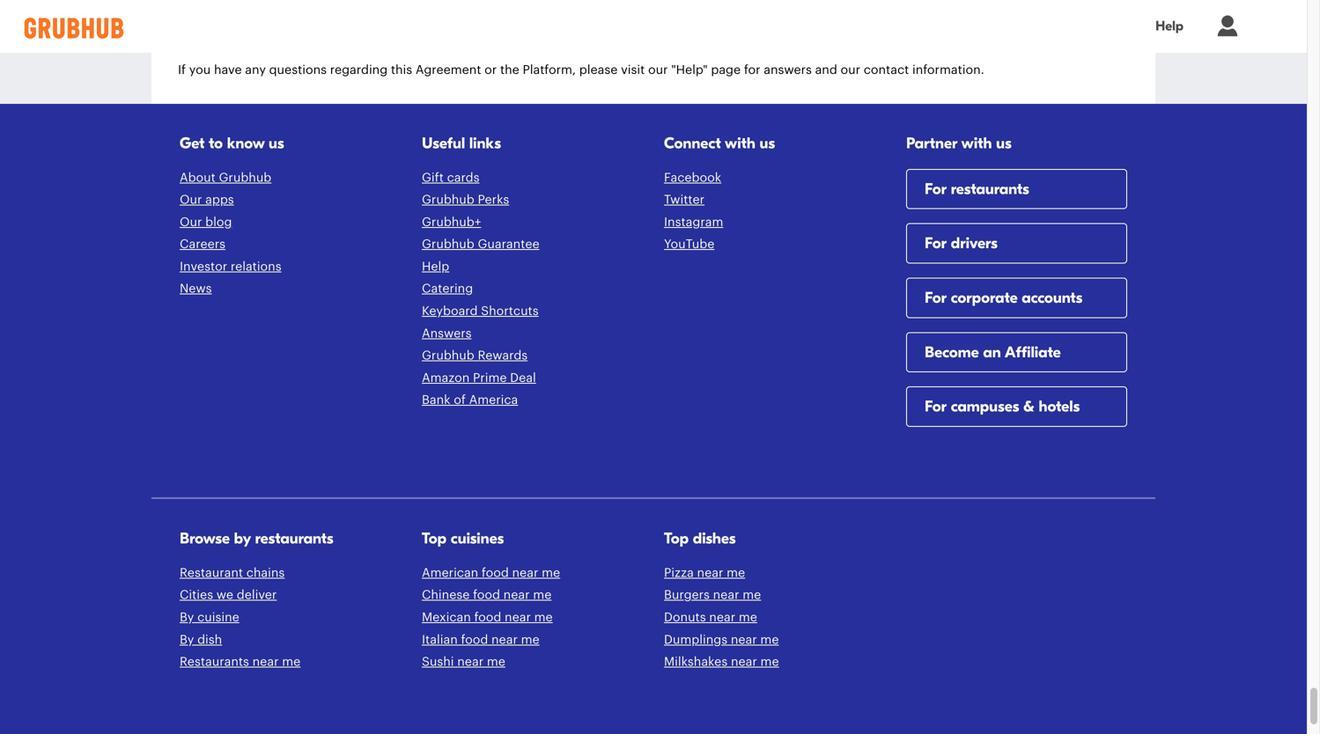 Task type: locate. For each thing, give the bounding box(es) containing it.
grubhub down answers "link"
[[422, 350, 475, 362]]

us for partner with us
[[996, 134, 1012, 153]]

near down italian food near me 'link'
[[457, 656, 484, 669]]

for drivers
[[925, 234, 998, 253]]

bank of america link
[[422, 394, 518, 407]]

our right and
[[841, 64, 861, 76]]

grubhub down gift cards link
[[422, 194, 475, 206]]

italian food near me
[[422, 634, 540, 646]]

grubhub for grubhub rewards
[[422, 350, 475, 362]]

restaurants
[[951, 180, 1029, 198], [255, 530, 333, 548]]

american food near me
[[422, 567, 560, 580]]

grubhub guarantee link
[[422, 238, 540, 251]]

food
[[482, 567, 509, 580], [473, 589, 500, 602], [474, 612, 502, 624], [461, 634, 488, 646]]

1 with from the left
[[725, 134, 756, 153]]

cities we deliver
[[180, 589, 277, 602]]

3 us from the left
[[996, 134, 1012, 153]]

chinese food near me link
[[422, 589, 552, 602]]

1 horizontal spatial us
[[760, 134, 775, 153]]

drivers
[[951, 234, 998, 253]]

2 by from the top
[[180, 634, 194, 646]]

0 horizontal spatial our
[[648, 64, 668, 76]]

for left drivers
[[925, 234, 947, 253]]

0 horizontal spatial with
[[725, 134, 756, 153]]

2 us from the left
[[760, 134, 775, 153]]

become an affiliate
[[925, 343, 1061, 362]]

1 horizontal spatial our
[[841, 64, 861, 76]]

1 vertical spatial by
[[180, 634, 194, 646]]

browse
[[180, 530, 230, 548]]

partner
[[906, 134, 958, 153]]

by dish link
[[180, 634, 222, 646]]

italian food near me link
[[422, 634, 540, 646]]

near down the american food near me link
[[504, 589, 530, 602]]

useful
[[422, 134, 465, 153]]

pizza near me
[[664, 567, 745, 580]]

2 for from the top
[[925, 234, 947, 253]]

with right partner
[[961, 134, 992, 153]]

corporate
[[951, 289, 1018, 307]]

top
[[422, 530, 447, 548], [664, 530, 689, 548]]

by
[[180, 612, 194, 624], [180, 634, 194, 646]]

for
[[925, 180, 947, 198], [925, 234, 947, 253], [925, 289, 947, 307], [925, 398, 947, 416]]

our apps
[[180, 194, 234, 206]]

me down dumplings near me
[[761, 656, 779, 669]]

food up mexican food near me
[[473, 589, 500, 602]]

apps
[[205, 194, 234, 206]]

if
[[178, 64, 186, 76]]

near down mexican food near me
[[492, 634, 518, 646]]

for corporate accounts link
[[906, 278, 1127, 496]]

agreement
[[416, 64, 481, 76]]

italian
[[422, 634, 458, 646]]

answers
[[422, 328, 472, 340]]

food up 'sushi near me' link
[[461, 634, 488, 646]]

grubhub
[[219, 172, 272, 184], [422, 194, 475, 206], [422, 238, 475, 251], [422, 350, 475, 362]]

help for the top help link
[[1156, 18, 1184, 34]]

top up the american
[[422, 530, 447, 548]]

0 horizontal spatial help
[[422, 261, 449, 273]]

1 horizontal spatial with
[[961, 134, 992, 153]]

1 horizontal spatial top
[[664, 530, 689, 548]]

us for connect with us
[[760, 134, 775, 153]]

food for italian
[[461, 634, 488, 646]]

get
[[180, 134, 205, 153]]

3 for from the top
[[925, 289, 947, 307]]

1 vertical spatial restaurants
[[255, 530, 333, 548]]

1 top from the left
[[422, 530, 447, 548]]

0 vertical spatial our
[[180, 194, 202, 206]]

our up the careers link
[[180, 216, 202, 228]]

by down cities
[[180, 612, 194, 624]]

for for for corporate accounts
[[925, 289, 947, 307]]

for left corporate
[[925, 289, 947, 307]]

us right the know
[[269, 134, 284, 153]]

for drivers link
[[906, 223, 1127, 442]]

by cuisine
[[180, 612, 239, 624]]

by left dish
[[180, 634, 194, 646]]

food up chinese food near me
[[482, 567, 509, 580]]

food for american
[[482, 567, 509, 580]]

amazon prime deal
[[422, 372, 536, 384]]

our for our apps
[[180, 194, 202, 206]]

pizza
[[664, 567, 694, 580]]

for down partner
[[925, 180, 947, 198]]

grubhub image
[[18, 18, 130, 39]]

cuisine
[[197, 612, 239, 624]]

our
[[180, 194, 202, 206], [180, 216, 202, 228]]

our down about
[[180, 194, 202, 206]]

me up dumplings near me
[[739, 612, 757, 624]]

connect with us
[[664, 134, 775, 153]]

0 vertical spatial by
[[180, 612, 194, 624]]

1 horizontal spatial help
[[1156, 18, 1184, 34]]

us up for restaurants
[[996, 134, 1012, 153]]

food for chinese
[[473, 589, 500, 602]]

0 horizontal spatial restaurants
[[255, 530, 333, 548]]

1 vertical spatial help link
[[422, 261, 449, 273]]

me right restaurants
[[282, 656, 301, 669]]

become an affiliate link
[[906, 332, 1127, 551]]

milkshakes near me link
[[664, 656, 779, 669]]

2 our from the top
[[180, 216, 202, 228]]

this
[[391, 64, 412, 76]]

by for by cuisine
[[180, 612, 194, 624]]

gift cards link
[[422, 172, 480, 184]]

1 our from the top
[[180, 194, 202, 206]]

any
[[245, 64, 266, 76]]

american
[[422, 567, 478, 580]]

grubhub down grubhub+
[[422, 238, 475, 251]]

twitter
[[664, 194, 705, 206]]

prime
[[473, 372, 507, 384]]

us right 'connect'
[[760, 134, 775, 153]]

2 horizontal spatial us
[[996, 134, 1012, 153]]

1 vertical spatial our
[[180, 216, 202, 228]]

blog
[[205, 216, 232, 228]]

dish
[[197, 634, 222, 646]]

deliver
[[237, 589, 277, 602]]

instagram link
[[664, 216, 723, 228]]

keyboard shortcuts link
[[422, 305, 539, 318]]

restaurants down partner with us
[[951, 180, 1029, 198]]

about
[[180, 172, 216, 184]]

cities
[[180, 589, 213, 602]]

me down the mexican food near me "link"
[[521, 634, 540, 646]]

cards
[[447, 172, 480, 184]]

near down chinese food near me link
[[505, 612, 531, 624]]

facebook
[[664, 172, 722, 184]]

and
[[815, 64, 838, 76]]

1 us from the left
[[269, 134, 284, 153]]

0 vertical spatial help
[[1156, 18, 1184, 34]]

for left 'campuses'
[[925, 398, 947, 416]]

american food near me link
[[422, 567, 560, 580]]

near down dumplings near me
[[731, 656, 757, 669]]

restaurants
[[180, 656, 249, 669]]

with for partner
[[961, 134, 992, 153]]

0 horizontal spatial top
[[422, 530, 447, 548]]

0 horizontal spatial us
[[269, 134, 284, 153]]

gift cards
[[422, 172, 480, 184]]

1 for from the top
[[925, 180, 947, 198]]

top up pizza
[[664, 530, 689, 548]]

1 horizontal spatial help link
[[1138, 7, 1201, 46]]

2 with from the left
[[961, 134, 992, 153]]

me up 'donuts near me' link on the right
[[743, 589, 761, 602]]

gift
[[422, 172, 444, 184]]

our right visit
[[648, 64, 668, 76]]

dumplings
[[664, 634, 728, 646]]

grubhub up apps
[[219, 172, 272, 184]]

for restaurants link
[[906, 169, 1127, 387]]

4 for from the top
[[925, 398, 947, 416]]

&
[[1023, 398, 1035, 416]]

2 top from the left
[[664, 530, 689, 548]]

grubhub perks link
[[422, 194, 509, 206]]

grubhub rewards
[[422, 350, 528, 362]]

0 vertical spatial restaurants
[[951, 180, 1029, 198]]

food down chinese food near me link
[[474, 612, 502, 624]]

news
[[180, 283, 212, 295]]

near up 'donuts near me' link on the right
[[713, 589, 739, 602]]

our blog link
[[180, 216, 232, 228]]

catering link
[[422, 283, 473, 295]]

1 our from the left
[[648, 64, 668, 76]]

restaurant
[[180, 567, 243, 580]]

with right 'connect'
[[725, 134, 756, 153]]

1 by from the top
[[180, 612, 194, 624]]

0 horizontal spatial help link
[[422, 261, 449, 273]]

become
[[925, 343, 979, 362]]

restaurants up chains
[[255, 530, 333, 548]]

1 vertical spatial help
[[422, 261, 449, 273]]

0 vertical spatial help link
[[1138, 7, 1201, 46]]



Task type: describe. For each thing, give the bounding box(es) containing it.
to
[[209, 134, 223, 153]]

get to know us
[[180, 134, 284, 153]]

visit
[[621, 64, 645, 76]]

cuisines
[[451, 530, 504, 548]]

food for mexican
[[474, 612, 502, 624]]

top dishes
[[664, 530, 736, 548]]

an
[[983, 343, 1001, 362]]

top for top dishes
[[664, 530, 689, 548]]

platform,
[[523, 64, 576, 76]]

by for by dish
[[180, 634, 194, 646]]

restaurant chains link
[[180, 567, 285, 580]]

rewards
[[478, 350, 528, 362]]

me down chinese food near me link
[[534, 612, 553, 624]]

chains
[[246, 567, 285, 580]]

for for for drivers
[[925, 234, 947, 253]]

our for our blog
[[180, 216, 202, 228]]

browse by restaurants
[[180, 530, 333, 548]]

regarding
[[330, 64, 388, 76]]

facebook link
[[664, 172, 722, 184]]

the
[[500, 64, 519, 76]]

help for help link to the left
[[422, 261, 449, 273]]

information.
[[913, 64, 985, 76]]

for corporate accounts
[[925, 289, 1083, 307]]

if you have any questions regarding this agreement or the platform, please visit our "help" page for answers and our contact information.
[[178, 64, 985, 76]]

sushi near me link
[[422, 656, 505, 669]]

mexican
[[422, 612, 471, 624]]

me down italian food near me
[[487, 656, 505, 669]]

amazon
[[422, 372, 470, 384]]

me up chinese food near me
[[542, 567, 560, 580]]

shortcuts
[[481, 305, 539, 318]]

accounts
[[1022, 289, 1083, 307]]

have
[[214, 64, 242, 76]]

our apps link
[[180, 194, 234, 206]]

grubhub for grubhub guarantee
[[422, 238, 475, 251]]

restaurant chains
[[180, 567, 285, 580]]

for for for restaurants
[[925, 180, 947, 198]]

grubhub for grubhub perks
[[422, 194, 475, 206]]

of
[[454, 394, 466, 407]]

for for for campuses & hotels
[[925, 398, 947, 416]]

"help"
[[671, 64, 708, 76]]

campuses
[[951, 398, 1019, 416]]

youtube
[[664, 238, 715, 251]]

answers
[[764, 64, 812, 76]]

relations
[[231, 261, 282, 273]]

america
[[469, 394, 518, 407]]

for restaurants
[[925, 180, 1029, 198]]

amazon prime deal link
[[422, 372, 536, 384]]

grubhub+ link
[[422, 216, 481, 228]]

bank
[[422, 394, 451, 407]]

careers
[[180, 238, 225, 251]]

for campuses & hotels
[[925, 398, 1080, 416]]

youtube link
[[664, 238, 715, 251]]

mexican food near me link
[[422, 612, 553, 624]]

please
[[579, 64, 618, 76]]

twitter link
[[664, 194, 705, 206]]

dumplings near me link
[[664, 634, 779, 646]]

keyboard
[[422, 305, 478, 318]]

top for top cuisines
[[422, 530, 447, 548]]

near up chinese food near me
[[512, 567, 539, 580]]

1 horizontal spatial restaurants
[[951, 180, 1029, 198]]

guarantee
[[478, 238, 540, 251]]

investor
[[180, 261, 227, 273]]

catering
[[422, 283, 473, 295]]

me up "burgers near me" link
[[727, 567, 745, 580]]

donuts
[[664, 612, 706, 624]]

donuts near me
[[664, 612, 757, 624]]

you
[[189, 64, 211, 76]]

near up dumplings near me
[[709, 612, 736, 624]]

with for connect
[[725, 134, 756, 153]]

we
[[217, 589, 233, 602]]

burgers
[[664, 589, 710, 602]]

grubhub guarantee
[[422, 238, 540, 251]]

about grubhub
[[180, 172, 272, 184]]

useful links
[[422, 134, 501, 153]]

questions
[[269, 64, 327, 76]]

careers link
[[180, 238, 225, 251]]

keyboard shortcuts
[[422, 305, 539, 318]]

about grubhub link
[[180, 172, 272, 184]]

for
[[744, 64, 761, 76]]

page
[[711, 64, 741, 76]]

links
[[469, 134, 501, 153]]

milkshakes near me
[[664, 656, 779, 669]]

chinese
[[422, 589, 470, 602]]

chinese food near me
[[422, 589, 552, 602]]

dumplings near me
[[664, 634, 779, 646]]

near up "burgers near me" link
[[697, 567, 724, 580]]

me down the american food near me link
[[533, 589, 552, 602]]

connect
[[664, 134, 721, 153]]

by
[[234, 530, 251, 548]]

partner with us
[[906, 134, 1012, 153]]

near up milkshakes near me link
[[731, 634, 757, 646]]

me up milkshakes near me link
[[761, 634, 779, 646]]

restaurants near me link
[[180, 656, 301, 669]]

perks
[[478, 194, 509, 206]]

burgers near me
[[664, 589, 761, 602]]

deal
[[510, 372, 536, 384]]

sushi
[[422, 656, 454, 669]]

2 our from the left
[[841, 64, 861, 76]]

investor relations
[[180, 261, 282, 273]]

mexican food near me
[[422, 612, 553, 624]]

or
[[485, 64, 497, 76]]

pizza near me link
[[664, 567, 745, 580]]

near right restaurants
[[252, 656, 279, 669]]



Task type: vqa. For each thing, say whether or not it's contained in the screenshot.


